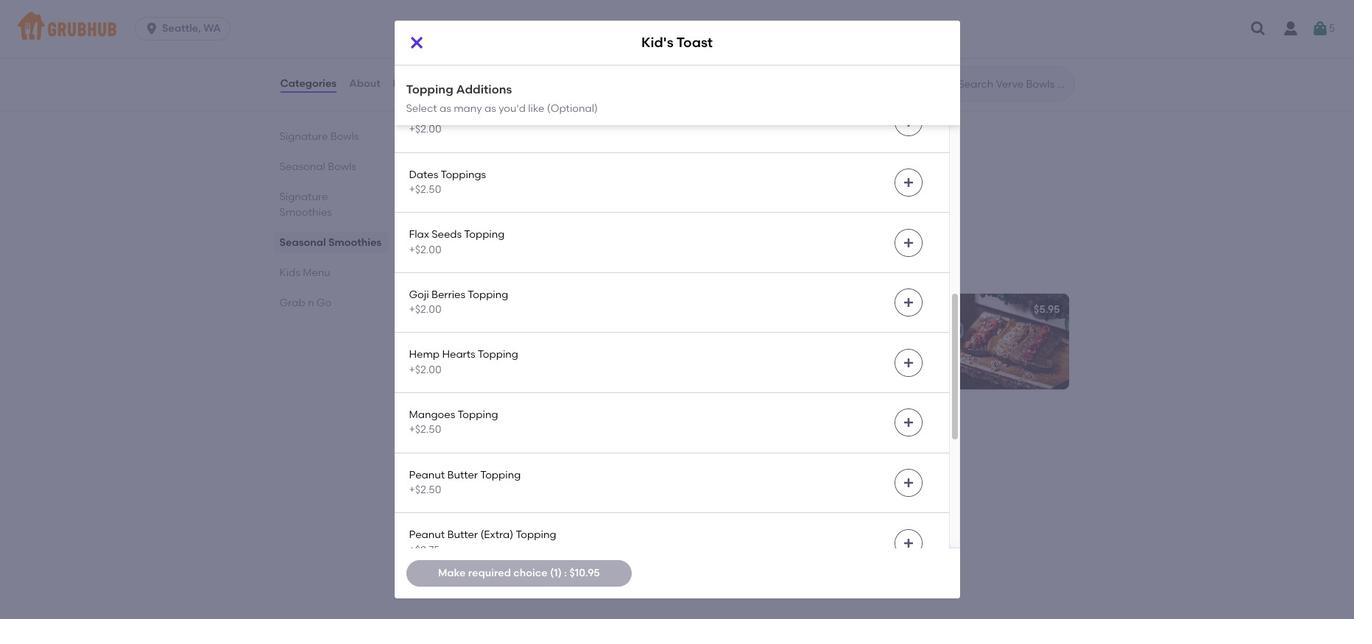 Task type: locate. For each thing, give the bounding box(es) containing it.
and
[[464, 324, 484, 337], [582, 339, 602, 351], [589, 485, 609, 498]]

1 vertical spatial butter
[[447, 529, 478, 542]]

0 vertical spatial signature
[[280, 130, 328, 143]]

0 vertical spatial $10.95
[[700, 143, 730, 155]]

0 vertical spatial peanut
[[409, 469, 445, 481]]

menu
[[456, 259, 498, 277], [303, 266, 331, 279]]

topping inside "peanut butter topping +$2.50"
[[480, 469, 521, 481]]

+$2.00 for chocolate
[[409, 63, 442, 76]]

+$2.00 inside crushed almonds topping +$2.00
[[409, 123, 442, 136]]

kids
[[418, 259, 452, 277], [280, 266, 300, 279]]

make required choice (1) : $10.95
[[438, 567, 600, 580]]

a light and easy-to-drink blend of our house-made almond milk, and any 2 frozen fruits of your choice. served in a 16oz. cup
[[430, 324, 602, 381]]

peanut inside "peanut butter topping +$2.50"
[[409, 469, 445, 481]]

1 horizontal spatial kids menu
[[418, 259, 498, 277]]

caffe vita cold brew. a smooth and velvety unsweetened coffee beverage.
[[430, 485, 609, 528]]

0 horizontal spatial cold
[[430, 464, 454, 477]]

1 horizontal spatial ginger,
[[760, 17, 794, 30]]

flax
[[409, 229, 429, 241]]

and down kid's smoothie
[[464, 324, 484, 337]]

signature down best sellers
[[280, 130, 328, 143]]

2 vertical spatial seasonal
[[280, 236, 326, 249]]

svg image
[[1312, 20, 1329, 38], [903, 177, 914, 189], [903, 297, 914, 309], [903, 357, 914, 369], [903, 537, 914, 549]]

bowls for signature bowls
[[330, 130, 359, 143]]

kids up berries
[[418, 259, 452, 277]]

smoothies down signature smoothies
[[329, 236, 382, 249]]

1 vertical spatial +$2.50
[[409, 424, 441, 436]]

a up our
[[430, 324, 437, 337]]

5
[[1329, 22, 1336, 35]]

1 vertical spatial bowls
[[328, 160, 356, 173]]

light
[[440, 324, 462, 337]]

+$2.00 inside the hemp hearts topping +$2.00
[[409, 364, 442, 376]]

5 +$2.00 from the top
[[409, 364, 442, 376]]

+$2.00 down goji
[[409, 304, 442, 316]]

kid's
[[642, 34, 674, 51], [430, 303, 454, 316]]

fruits
[[492, 354, 517, 366]]

1 vertical spatial cold
[[483, 485, 507, 498]]

+$2.50 up velvety
[[409, 484, 441, 496]]

butter inside "peanut butter topping +$2.50"
[[447, 469, 478, 481]]

1 +$2.50 from the top
[[409, 183, 441, 196]]

lemon
[[496, 17, 528, 30], [760, 32, 791, 45]]

+$2.50 down dates
[[409, 183, 441, 196]]

peanut up caffe
[[409, 469, 445, 481]]

0 horizontal spatial as
[[440, 102, 451, 115]]

+$2.00 down flax
[[409, 243, 442, 256]]

1 horizontal spatial pineapple,
[[801, 2, 854, 15]]

2 mango, from the left
[[760, 2, 798, 15]]

0 horizontal spatial kid's
[[430, 303, 454, 316]]

1 horizontal spatial grab n go
[[418, 420, 497, 439]]

signature
[[280, 130, 328, 143], [280, 191, 328, 203]]

go
[[317, 297, 332, 309], [475, 420, 497, 439]]

0 vertical spatial ginger,
[[572, 2, 606, 15]]

pineapple, up pollen,
[[801, 2, 854, 15]]

+$2.50 down mangoes
[[409, 424, 441, 436]]

1 vertical spatial kid's
[[430, 303, 454, 316]]

+$2.00 down chocolate at the left of the page
[[409, 63, 442, 76]]

2 signature from the top
[[280, 191, 328, 203]]

pineapple, up chips
[[471, 2, 524, 15]]

bee green image
[[959, 0, 1069, 67]]

of up cup
[[519, 354, 529, 366]]

1 vertical spatial juice,
[[793, 32, 820, 45]]

0 horizontal spatial water
[[559, 17, 588, 30]]

1 mango, from the left
[[430, 2, 468, 15]]

cold inside caffe vita cold brew. a smooth and velvety unsweetened coffee beverage.
[[483, 485, 507, 498]]

mango, up the bee at the right top of the page
[[760, 2, 798, 15]]

crushed almonds topping +$2.00
[[409, 108, 541, 136]]

juice,
[[530, 17, 556, 30], [793, 32, 820, 45]]

2
[[451, 354, 456, 366]]

1 vertical spatial grab n go
[[418, 420, 497, 439]]

as
[[440, 102, 451, 115], [485, 102, 496, 115]]

topping inside crushed almonds topping +$2.00
[[501, 108, 541, 121]]

a up coffee
[[539, 485, 546, 498]]

0 vertical spatial grab
[[280, 297, 305, 309]]

peanut inside peanut butter (extra) topping +$2.75
[[409, 529, 445, 542]]

choice
[[514, 567, 548, 580]]

0 vertical spatial n
[[308, 297, 314, 309]]

beverage.
[[430, 515, 480, 528]]

water down pollen,
[[822, 32, 851, 45]]

a
[[430, 324, 437, 337], [539, 485, 546, 498]]

seattle, wa
[[162, 22, 221, 35]]

butter inside peanut butter (extra) topping +$2.75
[[447, 529, 478, 542]]

1 vertical spatial seasonal
[[280, 160, 325, 173]]

0 vertical spatial cold
[[430, 464, 454, 477]]

butter down beverage.
[[447, 529, 478, 542]]

0 horizontal spatial grab
[[280, 297, 305, 309]]

1 vertical spatial peanut
[[409, 529, 445, 542]]

bowls down signature bowls
[[328, 160, 356, 173]]

3 +$2.00 from the top
[[409, 243, 442, 256]]

+$2.50 inside dates toppings +$2.50
[[409, 183, 441, 196]]

water down banana,
[[559, 17, 588, 30]]

1 horizontal spatial kid's
[[642, 34, 674, 51]]

topping up 16oz.
[[478, 349, 519, 361]]

and up choice.
[[582, 339, 602, 351]]

signature inside signature smoothies
[[280, 191, 328, 203]]

seasonal smoothies down the additions
[[418, 98, 574, 117]]

1 pineapple, from the left
[[471, 2, 524, 15]]

1 horizontal spatial grab
[[418, 420, 458, 439]]

+$2.00 for hemp
[[409, 364, 442, 376]]

0 vertical spatial a
[[430, 324, 437, 337]]

topping for crushed almonds topping
[[501, 108, 541, 121]]

juice, inside mango, pineapple, banana, ginger, house-made lemon juice, water
[[530, 17, 556, 30]]

of
[[587, 324, 597, 337], [519, 354, 529, 366]]

as down the additions
[[485, 102, 496, 115]]

house-
[[430, 17, 464, 30], [854, 17, 888, 30], [449, 339, 483, 351]]

pineapple,
[[471, 2, 524, 15], [801, 2, 854, 15]]

categories button
[[280, 57, 337, 110]]

mango, pineapple, banana, ginger, house-made lemon juice, water
[[430, 2, 606, 30]]

reviews
[[393, 77, 434, 90]]

mango, for ginger,
[[760, 2, 798, 15]]

1 horizontal spatial mango,
[[760, 2, 798, 15]]

svg image inside 5 button
[[1312, 20, 1329, 38]]

cold up caffe
[[430, 464, 454, 477]]

1 vertical spatial water
[[822, 32, 851, 45]]

0 horizontal spatial mango,
[[430, 2, 468, 15]]

of right blend
[[587, 324, 597, 337]]

1 horizontal spatial n
[[461, 420, 471, 439]]

0 vertical spatial +$2.50
[[409, 183, 441, 196]]

cold
[[430, 464, 454, 477], [483, 485, 507, 498]]

mango, for house-
[[430, 2, 468, 15]]

mango, inside mango, pineapple, spinach, kale, ginger, bee pollen, house-made lemon juice, water
[[760, 2, 798, 15]]

main navigation navigation
[[0, 0, 1355, 57]]

0 horizontal spatial a
[[430, 324, 437, 337]]

kid's left toast
[[642, 34, 674, 51]]

mango,
[[430, 2, 468, 15], [760, 2, 798, 15]]

$10.95
[[700, 143, 730, 155], [570, 567, 600, 580]]

topping
[[496, 48, 536, 61], [406, 82, 454, 96], [501, 108, 541, 121], [464, 229, 505, 241], [468, 289, 509, 301], [478, 349, 519, 361], [458, 409, 498, 421], [480, 469, 521, 481], [516, 529, 557, 542]]

1 vertical spatial lemon
[[760, 32, 791, 45]]

0 vertical spatial juice,
[[530, 17, 556, 30]]

0 vertical spatial kid's
[[642, 34, 674, 51]]

seasonal smoothies down signature smoothies
[[280, 236, 382, 249]]

kid's for kid's smoothie
[[430, 303, 454, 316]]

renewed image
[[629, 0, 739, 67]]

water inside mango, pineapple, banana, ginger, house-made lemon juice, water
[[559, 17, 588, 30]]

0 horizontal spatial menu
[[303, 266, 331, 279]]

+$2.00 inside chocolate chips topping +$2.00
[[409, 63, 442, 76]]

1 vertical spatial go
[[475, 420, 497, 439]]

topping inside chocolate chips topping +$2.00
[[496, 48, 536, 61]]

topping inside 'goji berries topping +$2.00'
[[468, 289, 509, 301]]

topping for goji berries topping
[[468, 289, 509, 301]]

kids menu down signature smoothies
[[280, 266, 331, 279]]

0 horizontal spatial of
[[519, 354, 529, 366]]

goji
[[409, 289, 429, 301]]

topping down the additions
[[501, 108, 541, 121]]

mango, up chocolate at the left of the page
[[430, 2, 468, 15]]

1 vertical spatial smoothie
[[457, 303, 505, 316]]

2 pineapple, from the left
[[801, 2, 854, 15]]

cold brew
[[430, 464, 482, 477]]

milk,
[[556, 339, 579, 351]]

juice, down the bee at the right top of the page
[[793, 32, 820, 45]]

1 vertical spatial grab
[[418, 420, 458, 439]]

peanut for +$2.50
[[409, 469, 445, 481]]

1 horizontal spatial go
[[475, 420, 497, 439]]

house- up frozen
[[449, 339, 483, 351]]

brew.
[[509, 485, 536, 498]]

+$2.50 for mangoes
[[409, 424, 441, 436]]

2 peanut from the top
[[409, 529, 445, 542]]

made down kale,
[[888, 17, 918, 30]]

ginger,
[[572, 2, 606, 15], [760, 17, 794, 30]]

house- inside mango, pineapple, banana, ginger, house-made lemon juice, water
[[430, 17, 464, 30]]

banana,
[[527, 2, 569, 15]]

bowls
[[330, 130, 359, 143], [328, 160, 356, 173]]

0 vertical spatial go
[[317, 297, 332, 309]]

+$2.00 inside 'goji berries topping +$2.00'
[[409, 304, 442, 316]]

many
[[454, 102, 482, 115]]

0 horizontal spatial lemon
[[496, 17, 528, 30]]

1 vertical spatial ginger,
[[760, 17, 794, 30]]

topping up kid's smoothie
[[468, 289, 509, 301]]

topping inside the hemp hearts topping +$2.00
[[478, 349, 519, 361]]

svg image for dates toppings
[[903, 177, 914, 189]]

made
[[464, 17, 494, 30], [888, 17, 918, 30], [483, 339, 513, 351]]

0 horizontal spatial go
[[317, 297, 332, 309]]

1 horizontal spatial seasonal smoothies
[[418, 98, 574, 117]]

n
[[308, 297, 314, 309], [461, 420, 471, 439]]

2 +$2.00 from the top
[[409, 123, 442, 136]]

topping down a
[[458, 409, 498, 421]]

0 vertical spatial butter
[[447, 469, 478, 481]]

as left many
[[440, 102, 451, 115]]

to-
[[514, 324, 528, 337]]

toast
[[677, 34, 713, 51]]

1 vertical spatial seasonal smoothies
[[280, 236, 382, 249]]

1 horizontal spatial juice,
[[793, 32, 820, 45]]

3 +$2.50 from the top
[[409, 484, 441, 496]]

2 butter from the top
[[447, 529, 478, 542]]

+$2.00 inside flax seeds topping +$2.00
[[409, 243, 442, 256]]

smoothie down you'd
[[495, 143, 543, 155]]

kid's for kid's toast
[[642, 34, 674, 51]]

smoothie for kid's smoothie
[[457, 303, 505, 316]]

+$2.75
[[409, 544, 440, 556]]

water inside mango, pineapple, spinach, kale, ginger, bee pollen, house-made lemon juice, water
[[822, 32, 851, 45]]

0 horizontal spatial n
[[308, 297, 314, 309]]

topping inside flax seeds topping +$2.00
[[464, 229, 505, 241]]

0 horizontal spatial kids
[[280, 266, 300, 279]]

hearts
[[442, 349, 476, 361]]

topping right seeds
[[464, 229, 505, 241]]

mangoes
[[409, 409, 455, 421]]

coffee
[[537, 500, 568, 513]]

1 peanut from the top
[[409, 469, 445, 481]]

svg image for goji berries topping
[[903, 297, 914, 309]]

1 signature from the top
[[280, 130, 328, 143]]

1 horizontal spatial $10.95
[[700, 143, 730, 155]]

house- up chocolate at the left of the page
[[430, 17, 464, 30]]

svg image
[[1250, 20, 1268, 38], [144, 21, 159, 36], [408, 34, 425, 52], [903, 57, 914, 68], [903, 117, 914, 128], [903, 237, 914, 249], [903, 417, 914, 429], [903, 477, 914, 489]]

+$2.00 down crushed
[[409, 123, 442, 136]]

0 vertical spatial of
[[587, 324, 597, 337]]

0 vertical spatial water
[[559, 17, 588, 30]]

0 vertical spatial grab n go
[[280, 297, 332, 309]]

1 horizontal spatial cold
[[483, 485, 507, 498]]

1 +$2.00 from the top
[[409, 63, 442, 76]]

brew
[[457, 464, 482, 477]]

0 vertical spatial seasonal smoothies
[[418, 98, 574, 117]]

smoothies down the seasonal bowls
[[280, 206, 332, 218]]

a inside a light and easy-to-drink blend of our house-made almond milk, and any 2 frozen fruits of your choice. served in a 16oz. cup
[[430, 324, 437, 337]]

ginger, inside mango, pineapple, banana, ginger, house-made lemon juice, water
[[572, 2, 606, 15]]

topping right chips
[[496, 48, 536, 61]]

2 vertical spatial smoothies
[[329, 236, 382, 249]]

2 vertical spatial +$2.50
[[409, 484, 441, 496]]

made up chips
[[464, 17, 494, 30]]

0 horizontal spatial pineapple,
[[471, 2, 524, 15]]

made inside mango, pineapple, banana, ginger, house-made lemon juice, water
[[464, 17, 494, 30]]

+$2.50 for dates
[[409, 183, 441, 196]]

1 horizontal spatial a
[[539, 485, 546, 498]]

pineapple, for lemon
[[471, 2, 524, 15]]

5 button
[[1312, 15, 1336, 42]]

+$2.00 down hemp at the left
[[409, 364, 442, 376]]

2 vertical spatial and
[[589, 485, 609, 498]]

kids menu down flax seeds topping +$2.00
[[418, 259, 498, 277]]

1 horizontal spatial as
[[485, 102, 496, 115]]

kid's down berries
[[430, 303, 454, 316]]

kids menu
[[418, 259, 498, 277], [280, 266, 331, 279]]

1 butter from the top
[[447, 469, 478, 481]]

0 vertical spatial seasonal
[[418, 98, 489, 117]]

juice, inside mango, pineapple, spinach, kale, ginger, bee pollen, house-made lemon juice, water
[[793, 32, 820, 45]]

0 horizontal spatial seasonal smoothies
[[280, 236, 382, 249]]

Search Verve Bowls - Capitol Hill search field
[[957, 77, 1070, 91]]

seasonal
[[418, 98, 489, 117], [280, 160, 325, 173], [280, 236, 326, 249]]

lemon inside mango, pineapple, spinach, kale, ginger, bee pollen, house-made lemon juice, water
[[760, 32, 791, 45]]

ginger, right banana,
[[572, 2, 606, 15]]

chocolate chips topping +$2.00
[[409, 48, 536, 76]]

0 vertical spatial lemon
[[496, 17, 528, 30]]

grab n go
[[280, 297, 332, 309], [418, 420, 497, 439]]

mango, inside mango, pineapple, banana, ginger, house-made lemon juice, water
[[430, 2, 468, 15]]

1 horizontal spatial kids
[[418, 259, 452, 277]]

cold up unsweetened
[[483, 485, 507, 498]]

1 horizontal spatial lemon
[[760, 32, 791, 45]]

1 vertical spatial smoothies
[[280, 206, 332, 218]]

peanut butter topping +$2.50
[[409, 469, 521, 496]]

0 horizontal spatial juice,
[[530, 17, 556, 30]]

0 vertical spatial smoothie
[[495, 143, 543, 155]]

kids down signature smoothies
[[280, 266, 300, 279]]

0 vertical spatial bowls
[[330, 130, 359, 143]]

your
[[532, 354, 553, 366]]

1 vertical spatial a
[[539, 485, 546, 498]]

+$2.50
[[409, 183, 441, 196], [409, 424, 441, 436], [409, 484, 441, 496]]

made down easy- at the bottom
[[483, 339, 513, 351]]

2 +$2.50 from the top
[[409, 424, 441, 436]]

1 vertical spatial signature
[[280, 191, 328, 203]]

pineapple, inside mango, pineapple, banana, ginger, house-made lemon juice, water
[[471, 2, 524, 15]]

16oz.
[[487, 369, 511, 381]]

and right smooth
[[589, 485, 609, 498]]

house- down spinach,
[[854, 17, 888, 30]]

menu down flax seeds topping +$2.00
[[456, 259, 498, 277]]

you'd
[[499, 102, 526, 115]]

1 vertical spatial $10.95
[[570, 567, 600, 580]]

butter up vita
[[447, 469, 478, 481]]

1 horizontal spatial water
[[822, 32, 851, 45]]

smoothies down the additions
[[493, 98, 574, 117]]

$5.95 button
[[751, 294, 1069, 389]]

topping up select
[[406, 82, 454, 96]]

juice, down banana,
[[530, 17, 556, 30]]

ginger, left the bee at the right top of the page
[[760, 17, 794, 30]]

topping up brew.
[[480, 469, 521, 481]]

menu down signature smoothies
[[303, 266, 331, 279]]

our
[[430, 339, 446, 351]]

signature down the seasonal bowls
[[280, 191, 328, 203]]

pineapple, for pollen,
[[801, 2, 854, 15]]

pineapple, inside mango, pineapple, spinach, kale, ginger, bee pollen, house-made lemon juice, water
[[801, 2, 854, 15]]

topping down coffee
[[516, 529, 557, 542]]

peanut up +$2.75
[[409, 529, 445, 542]]

4 +$2.00 from the top
[[409, 304, 442, 316]]

smoothie up easy- at the bottom
[[457, 303, 505, 316]]

bowls down sellers
[[330, 130, 359, 143]]

water
[[559, 17, 588, 30], [822, 32, 851, 45]]

and inside caffe vita cold brew. a smooth and velvety unsweetened coffee beverage.
[[589, 485, 609, 498]]

+$2.50 inside mangoes topping +$2.50
[[409, 424, 441, 436]]

0 horizontal spatial ginger,
[[572, 2, 606, 15]]



Task type: describe. For each thing, give the bounding box(es) containing it.
served
[[430, 369, 464, 381]]

select
[[406, 102, 437, 115]]

best
[[280, 100, 301, 112]]

made inside mango, pineapple, spinach, kale, ginger, bee pollen, house-made lemon juice, water
[[888, 17, 918, 30]]

chocolate
[[409, 48, 462, 61]]

made inside a light and easy-to-drink blend of our house-made almond milk, and any 2 frozen fruits of your choice. served in a 16oz. cup
[[483, 339, 513, 351]]

kale,
[[902, 2, 925, 15]]

0 vertical spatial and
[[464, 324, 484, 337]]

spinach,
[[857, 2, 899, 15]]

chips
[[464, 48, 493, 61]]

topping for chocolate chips topping
[[496, 48, 536, 61]]

any
[[430, 354, 448, 366]]

kid's smoothie image
[[629, 294, 739, 389]]

svg image for hemp hearts topping
[[903, 357, 914, 369]]

about button
[[349, 57, 381, 110]]

smooth
[[549, 485, 586, 498]]

drink
[[528, 324, 553, 337]]

additions
[[456, 82, 512, 96]]

sellers
[[303, 100, 336, 112]]

required
[[468, 567, 511, 580]]

topping inside topping additions select as many as you'd like (optional)
[[406, 82, 454, 96]]

svg image inside seattle, wa button
[[144, 21, 159, 36]]

frozen
[[459, 354, 490, 366]]

:
[[564, 567, 567, 580]]

signature bowls
[[280, 130, 359, 143]]

+$2.00 for goji
[[409, 304, 442, 316]]

about
[[349, 77, 380, 90]]

bee
[[796, 17, 816, 30]]

almond
[[515, 339, 554, 351]]

a inside caffe vita cold brew. a smooth and velvety unsweetened coffee beverage.
[[539, 485, 546, 498]]

flax seeds topping +$2.00
[[409, 229, 505, 256]]

1 horizontal spatial menu
[[456, 259, 498, 277]]

(extra)
[[481, 529, 514, 542]]

caffe
[[430, 485, 458, 498]]

topping inside peanut butter (extra) topping +$2.75
[[516, 529, 557, 542]]

toppings
[[441, 168, 486, 181]]

lemon inside mango, pineapple, banana, ginger, house-made lemon juice, water
[[496, 17, 528, 30]]

butter for topping
[[447, 469, 478, 481]]

2 as from the left
[[485, 102, 496, 115]]

0 horizontal spatial kids menu
[[280, 266, 331, 279]]

+$2.00 for crushed
[[409, 123, 442, 136]]

velvety
[[430, 500, 464, 513]]

kid's smoothie
[[430, 303, 505, 316]]

1 vertical spatial n
[[461, 420, 471, 439]]

mangoes topping +$2.50
[[409, 409, 498, 436]]

peanut butter (extra) topping +$2.75
[[409, 529, 557, 556]]

mango, pineapple, spinach, kale, ginger, bee pollen, house-made lemon juice, water button
[[751, 0, 1069, 67]]

kid's toast image
[[959, 294, 1069, 389]]

seattle, wa button
[[135, 17, 236, 41]]

categories
[[280, 77, 337, 90]]

like
[[528, 102, 545, 115]]

1 as from the left
[[440, 102, 451, 115]]

chagaccino smoothie
[[430, 143, 543, 155]]

a
[[478, 369, 485, 381]]

house- inside a light and easy-to-drink blend of our house-made almond milk, and any 2 frozen fruits of your choice. served in a 16oz. cup
[[449, 339, 483, 351]]

easy-
[[486, 324, 514, 337]]

blend
[[556, 324, 584, 337]]

cold brew image
[[629, 455, 739, 551]]

topping for flax seeds topping
[[464, 229, 505, 241]]

goji berries topping +$2.00
[[409, 289, 509, 316]]

dates toppings +$2.50
[[409, 168, 486, 196]]

peanut for +$2.75
[[409, 529, 445, 542]]

crushed
[[409, 108, 452, 121]]

wa
[[203, 22, 221, 35]]

mango, pineapple, banana, ginger, house-made lemon juice, water button
[[421, 0, 739, 67]]

signature for signature smoothies
[[280, 191, 328, 203]]

cup
[[513, 369, 532, 381]]

chagaccino
[[430, 143, 493, 155]]

1 horizontal spatial of
[[587, 324, 597, 337]]

hemp
[[409, 349, 440, 361]]

1 vertical spatial of
[[519, 354, 529, 366]]

signature for signature bowls
[[280, 130, 328, 143]]

seattle,
[[162, 22, 201, 35]]

unsweetened
[[467, 500, 534, 513]]

bowls for seasonal bowls
[[328, 160, 356, 173]]

in
[[467, 369, 476, 381]]

topping for peanut butter topping
[[480, 469, 521, 481]]

signature smoothies
[[280, 191, 332, 218]]

(optional)
[[547, 102, 598, 115]]

1 vertical spatial and
[[582, 339, 602, 351]]

0 horizontal spatial grab n go
[[280, 297, 332, 309]]

seeds
[[432, 229, 462, 241]]

mango, pineapple, spinach, kale, ginger, bee pollen, house-made lemon juice, water
[[760, 2, 925, 45]]

+$2.50 inside "peanut butter topping +$2.50"
[[409, 484, 441, 496]]

hemp hearts topping +$2.00
[[409, 349, 519, 376]]

$5.95
[[1034, 303, 1060, 316]]

smoothie for chagaccino smoothie
[[495, 143, 543, 155]]

0 vertical spatial smoothies
[[493, 98, 574, 117]]

seasonal bowls
[[280, 160, 356, 173]]

dates
[[409, 168, 438, 181]]

choice.
[[556, 354, 592, 366]]

topping additions select as many as you'd like (optional)
[[406, 82, 598, 115]]

make
[[438, 567, 466, 580]]

topping inside mangoes topping +$2.50
[[458, 409, 498, 421]]

berries
[[432, 289, 466, 301]]

(1)
[[550, 567, 562, 580]]

pollen,
[[818, 17, 851, 30]]

topping for hemp hearts topping
[[478, 349, 519, 361]]

0 horizontal spatial $10.95
[[570, 567, 600, 580]]

house- inside mango, pineapple, spinach, kale, ginger, bee pollen, house-made lemon juice, water
[[854, 17, 888, 30]]

kid's toast
[[642, 34, 713, 51]]

+$2.00 for flax
[[409, 243, 442, 256]]

ginger, inside mango, pineapple, spinach, kale, ginger, bee pollen, house-made lemon juice, water
[[760, 17, 794, 30]]

vita
[[460, 485, 480, 498]]

reviews button
[[392, 57, 435, 110]]

svg image for peanut butter (extra) topping
[[903, 537, 914, 549]]

butter for (extra)
[[447, 529, 478, 542]]

chagaccino smoothie image
[[629, 133, 739, 229]]

best sellers
[[280, 100, 336, 112]]

almonds
[[454, 108, 498, 121]]



Task type: vqa. For each thing, say whether or not it's contained in the screenshot.
$14.98's +
no



